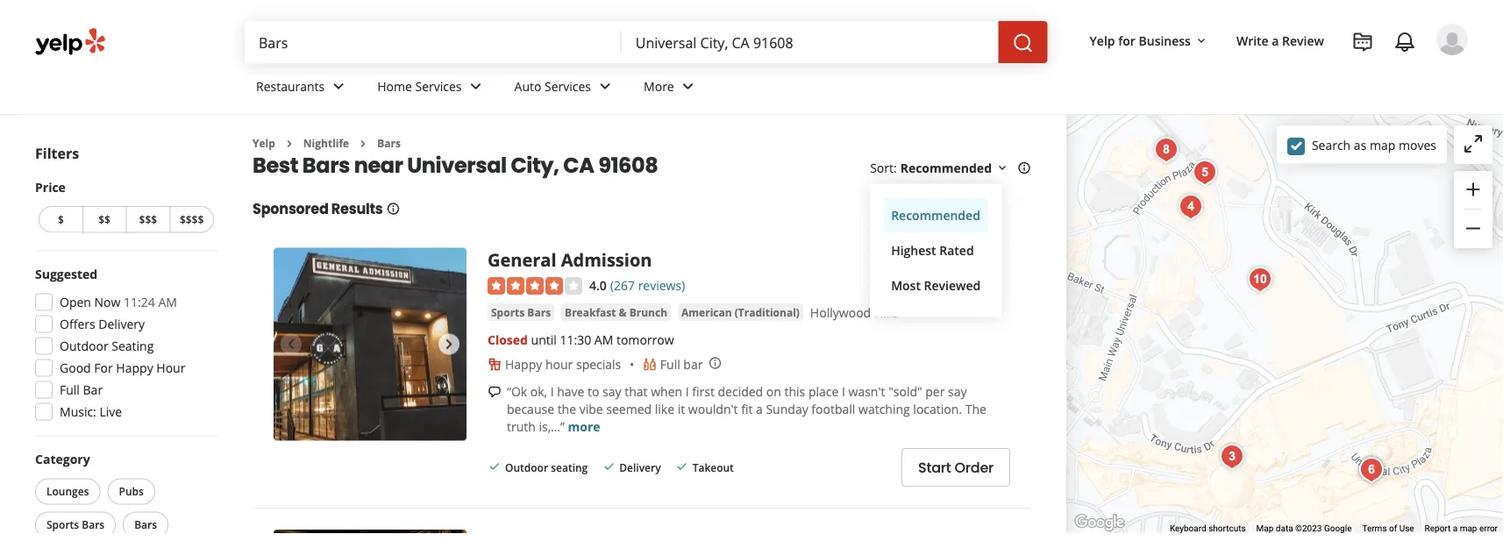 Task type: locate. For each thing, give the bounding box(es) containing it.
ok,
[[530, 383, 547, 400]]

1 horizontal spatial group
[[1454, 171, 1493, 248]]

1 horizontal spatial i
[[686, 383, 689, 400]]

greg r. image
[[1436, 24, 1468, 55]]

1 16 checkmark v2 image from the left
[[488, 460, 502, 474]]

1 vertical spatial am
[[594, 331, 613, 348]]

11:30
[[560, 331, 591, 348]]

more link
[[568, 418, 600, 435]]

0 horizontal spatial group
[[30, 265, 217, 426]]

per
[[925, 383, 945, 400]]

1 vertical spatial 16 info v2 image
[[386, 202, 400, 216]]

music: live
[[60, 403, 122, 420]]

happy down seating
[[116, 360, 153, 376]]

terms of use link
[[1362, 523, 1414, 534]]

1 vertical spatial full
[[60, 381, 80, 398]]

outdoor for outdoor seating
[[60, 338, 108, 354]]

am right "11:24"
[[158, 294, 177, 310]]

sports bars button down lounges button
[[35, 512, 116, 534]]

vibe
[[579, 400, 603, 417]]

$$$ button
[[126, 206, 169, 233]]

recommended
[[900, 160, 992, 176], [891, 207, 980, 224]]

info icon image
[[708, 356, 722, 370], [708, 356, 722, 370]]

0 horizontal spatial delivery
[[98, 316, 145, 332]]

map for moves
[[1370, 137, 1396, 153]]

0 horizontal spatial sports bars
[[46, 517, 104, 532]]

0 horizontal spatial map
[[1370, 137, 1396, 153]]

that
[[625, 383, 648, 400]]

0 vertical spatial outdoor
[[60, 338, 108, 354]]

closed until 11:30 am tomorrow
[[488, 331, 674, 348]]

best
[[253, 150, 298, 180]]

2 horizontal spatial i
[[842, 383, 845, 400]]

1 horizontal spatial full
[[660, 356, 680, 372]]

0 vertical spatial yelp
[[1090, 32, 1115, 49]]

24 chevron down v2 image inside home services link
[[465, 76, 486, 97]]

i left first
[[686, 383, 689, 400]]

1 vertical spatial recommended
[[891, 207, 980, 224]]

sports up closed
[[491, 305, 525, 319]]

1 vertical spatial yelp
[[253, 136, 275, 150]]

write a review link
[[1229, 25, 1331, 56]]

1 say from the left
[[603, 383, 621, 400]]

91608
[[598, 150, 658, 180]]

16 checkmark v2 image for delivery
[[602, 460, 616, 474]]

restaurants
[[256, 78, 325, 94]]

1 horizontal spatial sports bars
[[491, 305, 551, 319]]

16 checkmark v2 image left the outdoor seating
[[488, 460, 502, 474]]

16 checkmark v2 image
[[488, 460, 502, 474], [602, 460, 616, 474]]

as
[[1354, 137, 1367, 153]]

yelp for business button
[[1083, 25, 1215, 56]]

1 horizontal spatial sports
[[491, 305, 525, 319]]

the
[[965, 400, 986, 417]]

recommended up highest rated "button"
[[891, 207, 980, 224]]

seemed
[[606, 400, 652, 417]]

24 chevron down v2 image for more
[[678, 76, 699, 97]]

sports bars down lounges button
[[46, 517, 104, 532]]

1 vertical spatial group
[[30, 265, 217, 426]]

1 horizontal spatial delivery
[[619, 460, 661, 474]]

0 horizontal spatial 16 checkmark v2 image
[[488, 460, 502, 474]]

24 chevron down v2 image inside restaurants link
[[328, 76, 349, 97]]

yelp left nightlife link
[[253, 136, 275, 150]]

open now 11:24 am
[[60, 294, 177, 310]]

1 horizontal spatial 16 info v2 image
[[1017, 161, 1031, 175]]

1 horizontal spatial outdoor
[[505, 460, 548, 474]]

None field
[[259, 32, 608, 52], [636, 32, 984, 52]]

1 horizontal spatial a
[[1272, 32, 1279, 49]]

map left error
[[1460, 523, 1477, 534]]

lounges
[[46, 484, 89, 499]]

for
[[94, 360, 113, 376]]

2 none field from the left
[[636, 32, 984, 52]]

brunch
[[629, 305, 667, 319]]

first
[[692, 383, 715, 400]]

&
[[619, 305, 627, 319]]

delivery down open now 11:24 am
[[98, 316, 145, 332]]

offers delivery
[[60, 316, 145, 332]]

24 chevron down v2 image inside more link
[[678, 76, 699, 97]]

24 chevron down v2 image right more
[[678, 76, 699, 97]]

sports bars link
[[488, 304, 554, 321]]

16 chevron right v2 image right yelp link
[[282, 137, 296, 151]]

hollywood hills
[[810, 304, 898, 321]]

is,…"
[[539, 418, 565, 435]]

error
[[1479, 523, 1498, 534]]

none field up home services
[[259, 32, 608, 52]]

0 horizontal spatial outdoor
[[60, 338, 108, 354]]

0 horizontal spatial say
[[603, 383, 621, 400]]

say
[[603, 383, 621, 400], [948, 383, 967, 400]]

sports bars down 4 star rating image
[[491, 305, 551, 319]]

2 services from the left
[[545, 78, 591, 94]]

0 horizontal spatial sports
[[46, 517, 79, 532]]

sports
[[491, 305, 525, 319], [46, 517, 79, 532]]

0 vertical spatial map
[[1370, 137, 1396, 153]]

happy
[[505, 356, 542, 372], [116, 360, 153, 376]]

3 24 chevron down v2 image from the left
[[595, 76, 616, 97]]

business categories element
[[242, 63, 1468, 114]]

american
[[681, 305, 732, 319]]

group containing suggested
[[30, 265, 217, 426]]

16 info v2 image right 16 chevron down v2 image on the right top
[[1017, 161, 1031, 175]]

sports inside category group
[[46, 517, 79, 532]]

0 horizontal spatial services
[[415, 78, 462, 94]]

0 horizontal spatial happy
[[116, 360, 153, 376]]

start
[[918, 458, 951, 478]]

recommended button
[[884, 198, 988, 233]]

1 vertical spatial sports
[[46, 517, 79, 532]]

1 services from the left
[[415, 78, 462, 94]]

1 horizontal spatial map
[[1460, 523, 1477, 534]]

group
[[1454, 171, 1493, 248], [30, 265, 217, 426]]

2 16 chevron right v2 image from the left
[[356, 137, 370, 151]]

0 vertical spatial full
[[660, 356, 680, 372]]

4.0
[[589, 277, 607, 293]]

1 horizontal spatial none field
[[636, 32, 984, 52]]

Find text field
[[259, 32, 608, 52]]

services inside home services link
[[415, 78, 462, 94]]

1 horizontal spatial happy
[[505, 356, 542, 372]]

general admission
[[488, 248, 652, 272]]

more
[[568, 418, 600, 435]]

yelp left for
[[1090, 32, 1115, 49]]

16 chevron right v2 image
[[282, 137, 296, 151], [356, 137, 370, 151]]

to
[[588, 383, 599, 400]]

search image
[[1013, 33, 1034, 54]]

0 horizontal spatial full
[[60, 381, 80, 398]]

zoom in image
[[1463, 179, 1484, 200]]

most reviewed button
[[884, 268, 988, 303]]

full right 16 full bar v2 image
[[660, 356, 680, 372]]

category group
[[32, 450, 217, 534]]

recommended for recommended button
[[891, 207, 980, 224]]

4 24 chevron down v2 image from the left
[[678, 76, 699, 97]]

(traditional)
[[735, 305, 800, 319]]

16 info v2 image
[[1017, 161, 1031, 175], [386, 202, 400, 216]]

1 horizontal spatial 16 chevron right v2 image
[[356, 137, 370, 151]]

16 checkmark v2 image right seating
[[602, 460, 616, 474]]

bars down the pubs "button" in the bottom left of the page
[[134, 517, 157, 532]]

24 chevron down v2 image
[[328, 76, 349, 97], [465, 76, 486, 97], [595, 76, 616, 97], [678, 76, 699, 97]]

1 24 chevron down v2 image from the left
[[328, 76, 349, 97]]

results
[[331, 199, 383, 219]]

1 16 chevron right v2 image from the left
[[282, 137, 296, 151]]

24 chevron down v2 image left auto at the top of page
[[465, 76, 486, 97]]

sort:
[[870, 160, 897, 176]]

reviewed
[[924, 277, 981, 294]]

full down good
[[60, 381, 80, 398]]

delivery
[[98, 316, 145, 332], [619, 460, 661, 474]]

map
[[1256, 523, 1274, 534]]

2 24 chevron down v2 image from the left
[[465, 76, 486, 97]]

yelp link
[[253, 136, 275, 150]]

hollywood
[[810, 304, 871, 321]]

offers
[[60, 316, 95, 332]]

0 horizontal spatial i
[[550, 383, 554, 400]]

outdoor for outdoor seating
[[505, 460, 548, 474]]

1 none field from the left
[[259, 32, 608, 52]]

recommended inside button
[[891, 207, 980, 224]]

0 horizontal spatial 16 chevron right v2 image
[[282, 137, 296, 151]]

16 full bar v2 image
[[643, 357, 657, 371]]

football
[[812, 400, 855, 417]]

sports bars inside category group
[[46, 517, 104, 532]]

bars link
[[377, 136, 401, 150]]

"ok
[[507, 383, 527, 400]]

2 vertical spatial a
[[1453, 523, 1458, 534]]

have
[[557, 383, 584, 400]]

category
[[35, 451, 90, 467]]

happy up "ok
[[505, 356, 542, 372]]

0 horizontal spatial a
[[756, 400, 763, 417]]

a right fit
[[756, 400, 763, 417]]

16 checkmark v2 image for outdoor seating
[[488, 460, 502, 474]]

0 vertical spatial sports
[[491, 305, 525, 319]]

sports down lounges button
[[46, 517, 79, 532]]

1 horizontal spatial 16 checkmark v2 image
[[602, 460, 616, 474]]

decided
[[718, 383, 763, 400]]

full for full bar
[[60, 381, 80, 398]]

16 speech v2 image
[[488, 385, 502, 399]]

0 vertical spatial recommended
[[900, 160, 992, 176]]

bars down 4 star rating image
[[527, 305, 551, 319]]

recommended up recommended button
[[900, 160, 992, 176]]

terms of use
[[1362, 523, 1414, 534]]

notifications image
[[1394, 32, 1415, 53]]

$$$
[[139, 212, 157, 227]]

None search field
[[245, 21, 1051, 63]]

"sold"
[[888, 383, 922, 400]]

keyboard shortcuts button
[[1170, 522, 1246, 534]]

services right home
[[415, 78, 462, 94]]

0 vertical spatial sports bars button
[[488, 304, 554, 321]]

rated
[[939, 242, 974, 259]]

sports bars button down 4 star rating image
[[488, 304, 554, 321]]

0 vertical spatial am
[[158, 294, 177, 310]]

24 chevron down v2 image for restaurants
[[328, 76, 349, 97]]

1 horizontal spatial sports bars button
[[488, 304, 554, 321]]

1 vertical spatial sports bars
[[46, 517, 104, 532]]

recommended button
[[900, 160, 1009, 176]]

write
[[1236, 32, 1269, 49]]

0 horizontal spatial yelp
[[253, 136, 275, 150]]

hills
[[874, 304, 898, 321]]

on
[[766, 383, 781, 400]]

delivery left 16 checkmark v2 icon
[[619, 460, 661, 474]]

say right per
[[948, 383, 967, 400]]

16 info v2 image right results
[[386, 202, 400, 216]]

0 vertical spatial sports bars
[[491, 305, 551, 319]]

nightlife link
[[303, 136, 349, 150]]

1 horizontal spatial yelp
[[1090, 32, 1115, 49]]

services inside 'auto services' link
[[545, 78, 591, 94]]

slideshow element
[[274, 248, 467, 441]]

bars up sponsored results
[[302, 150, 350, 180]]

home services link
[[363, 63, 500, 114]]

bars down home
[[377, 136, 401, 150]]

1 vertical spatial a
[[756, 400, 763, 417]]

business
[[1139, 32, 1191, 49]]

best bars near universal city, ca 91608
[[253, 150, 658, 180]]

none field near
[[636, 32, 984, 52]]

16 chevron right v2 image for bars
[[356, 137, 370, 151]]

24 chevron down v2 image right "restaurants"
[[328, 76, 349, 97]]

$$
[[98, 212, 110, 227]]

2 horizontal spatial a
[[1453, 523, 1458, 534]]

full bar
[[60, 381, 103, 398]]

16 chevron right v2 image left "bars" link
[[356, 137, 370, 151]]

am inside "group"
[[158, 294, 177, 310]]

a right report
[[1453, 523, 1458, 534]]

1 horizontal spatial services
[[545, 78, 591, 94]]

0 vertical spatial a
[[1272, 32, 1279, 49]]

data
[[1276, 523, 1293, 534]]

am up "specials"
[[594, 331, 613, 348]]

full
[[660, 356, 680, 372], [60, 381, 80, 398]]

16 checkmark v2 image
[[675, 460, 689, 474]]

pubs
[[119, 484, 144, 499]]

services right auto at the top of page
[[545, 78, 591, 94]]

i right ok,
[[550, 383, 554, 400]]

(267 reviews) link
[[610, 275, 685, 294]]

expand map image
[[1463, 133, 1484, 154]]

i right place
[[842, 383, 845, 400]]

none field find
[[259, 32, 608, 52]]

am for 11:30
[[594, 331, 613, 348]]

report a map error link
[[1425, 523, 1498, 534]]

1 vertical spatial outdoor
[[505, 460, 548, 474]]

outdoor down "truth"
[[505, 460, 548, 474]]

1 vertical spatial sports bars button
[[35, 512, 116, 534]]

1 vertical spatial map
[[1460, 523, 1477, 534]]

am for 11:24
[[158, 294, 177, 310]]

a
[[1272, 32, 1279, 49], [756, 400, 763, 417], [1453, 523, 1458, 534]]

none field up business categories element
[[636, 32, 984, 52]]

bars down lounges button
[[82, 517, 104, 532]]

map for error
[[1460, 523, 1477, 534]]

pubs button
[[107, 478, 155, 505]]

24 chevron down v2 image right "auto services"
[[595, 76, 616, 97]]

0 horizontal spatial none field
[[259, 32, 608, 52]]

0 vertical spatial group
[[1454, 171, 1493, 248]]

sports for leftmost sports bars button
[[46, 517, 79, 532]]

yelp inside button
[[1090, 32, 1115, 49]]

search
[[1312, 137, 1351, 153]]

2 16 checkmark v2 image from the left
[[602, 460, 616, 474]]

0 horizontal spatial am
[[158, 294, 177, 310]]

a right write
[[1272, 32, 1279, 49]]

1 horizontal spatial am
[[594, 331, 613, 348]]

outdoor down offers
[[60, 338, 108, 354]]

sunday
[[766, 400, 808, 417]]

zoom out image
[[1463, 218, 1484, 239]]

$ button
[[39, 206, 82, 233]]

hour
[[156, 360, 185, 376]]

say right to on the left
[[603, 383, 621, 400]]

24 chevron down v2 image inside 'auto services' link
[[595, 76, 616, 97]]

map right as
[[1370, 137, 1396, 153]]

sports bars inside sports bars link
[[491, 305, 551, 319]]

when
[[651, 383, 682, 400]]

1 horizontal spatial say
[[948, 383, 967, 400]]



Task type: describe. For each thing, give the bounding box(es) containing it.
wouldn't
[[688, 400, 738, 417]]

0 vertical spatial 16 info v2 image
[[1017, 161, 1031, 175]]

0 horizontal spatial sports bars button
[[35, 512, 116, 534]]

breakfast & brunch link
[[561, 304, 671, 321]]

start order link
[[901, 448, 1010, 487]]

outdoor seating
[[60, 338, 154, 354]]

location.
[[913, 400, 962, 417]]

highest rated
[[891, 242, 974, 259]]

2 i from the left
[[686, 383, 689, 400]]

map region
[[845, 0, 1503, 534]]

home services
[[377, 78, 462, 94]]

seating
[[551, 460, 588, 474]]

restaurants link
[[242, 63, 363, 114]]

general
[[488, 248, 556, 272]]

most reviewed
[[891, 277, 981, 294]]

breakfast & brunch
[[565, 305, 667, 319]]

services for auto services
[[545, 78, 591, 94]]

of
[[1389, 523, 1397, 534]]

keyboard shortcuts
[[1170, 523, 1246, 534]]

general admission image
[[274, 248, 467, 441]]

4.0 link
[[589, 275, 607, 294]]

lounges button
[[35, 478, 100, 505]]

breakfast
[[565, 305, 616, 319]]

keyboard
[[1170, 523, 1206, 534]]

now
[[94, 294, 121, 310]]

watching
[[859, 400, 910, 417]]

write a review
[[1236, 32, 1324, 49]]

(267
[[610, 277, 635, 293]]

good
[[60, 360, 91, 376]]

recommended for recommended popup button
[[900, 160, 992, 176]]

city,
[[511, 150, 559, 180]]

filters
[[35, 144, 79, 163]]

16 happy hour specials v2 image
[[488, 357, 502, 371]]

tomorrow
[[616, 331, 674, 348]]

bars button
[[123, 512, 168, 534]]

truth
[[507, 418, 536, 435]]

until
[[531, 331, 557, 348]]

auto
[[514, 78, 541, 94]]

music:
[[60, 403, 96, 420]]

yelp for yelp for business
[[1090, 32, 1115, 49]]

moe's tavern image
[[1187, 155, 1222, 190]]

happy inside "group"
[[116, 360, 153, 376]]

1 vertical spatial delivery
[[619, 460, 661, 474]]

sports bars for topmost sports bars button
[[491, 305, 551, 319]]

american (traditional) link
[[678, 304, 803, 321]]

fit
[[741, 400, 753, 417]]

services for home services
[[415, 78, 462, 94]]

previous image
[[281, 334, 302, 355]]

full for full bar
[[660, 356, 680, 372]]

start order
[[918, 458, 994, 478]]

16 chevron down v2 image
[[995, 161, 1009, 175]]

projects image
[[1352, 32, 1373, 53]]

Near text field
[[636, 32, 984, 52]]

1 i from the left
[[550, 383, 554, 400]]

a for write
[[1272, 32, 1279, 49]]

3 i from the left
[[842, 383, 845, 400]]

16 chevron right v2 image for nightlife
[[282, 137, 296, 151]]

antojitos cocina mexicana image
[[1354, 453, 1389, 488]]

sports for topmost sports bars button
[[491, 305, 525, 319]]

yelp for business
[[1090, 32, 1191, 49]]

hog's head image
[[1173, 189, 1208, 225]]

(267 reviews)
[[610, 277, 685, 293]]

4 star rating image
[[488, 277, 582, 295]]

24 chevron down v2 image for auto services
[[595, 76, 616, 97]]

a for report
[[1453, 523, 1458, 534]]

24 chevron down v2 image for home services
[[465, 76, 486, 97]]

user actions element
[[1076, 22, 1493, 130]]

wasn't
[[848, 383, 885, 400]]

moves
[[1399, 137, 1436, 153]]

next image
[[438, 334, 460, 355]]

google image
[[1071, 511, 1129, 534]]

most
[[891, 277, 921, 294]]

breakfast & brunch button
[[561, 304, 671, 321]]

near
[[354, 150, 403, 180]]

place
[[808, 383, 839, 400]]

ca
[[563, 150, 594, 180]]

like
[[655, 400, 674, 417]]

yelp for yelp link
[[253, 136, 275, 150]]

sports bars for leftmost sports bars button
[[46, 517, 104, 532]]

sponsored
[[253, 199, 328, 219]]

wasabi at citywalk image
[[1243, 262, 1278, 297]]

terms
[[1362, 523, 1387, 534]]

2 say from the left
[[948, 383, 967, 400]]

more link
[[630, 63, 713, 114]]

good for happy hour
[[60, 360, 185, 376]]

jimmy buffett's margaritaville image
[[1354, 453, 1389, 488]]

review
[[1282, 32, 1324, 49]]

0 vertical spatial delivery
[[98, 316, 145, 332]]

duff brewery beer garden image
[[1149, 132, 1184, 167]]

nightlife
[[303, 136, 349, 150]]

reviews)
[[638, 277, 685, 293]]

outdoor seating
[[505, 460, 588, 474]]

more
[[644, 78, 674, 94]]

happy hour specials
[[505, 356, 621, 372]]

for
[[1118, 32, 1136, 49]]

price group
[[35, 178, 217, 236]]

nbc sports grill & brew image
[[1215, 439, 1250, 474]]

highest
[[891, 242, 936, 259]]

this
[[784, 383, 805, 400]]

sponsored results
[[253, 199, 383, 219]]

closed
[[488, 331, 528, 348]]

order
[[955, 458, 994, 478]]

a inside "ok ok, i have to say that when i first decided on this place i wasn't "sold" per say because the vibe seemed like it wouldn't fit a sunday football watching location. the truth is,…"
[[756, 400, 763, 417]]

$
[[58, 212, 64, 227]]

$$$$
[[180, 212, 204, 227]]

16 chevron down v2 image
[[1194, 34, 1208, 48]]

report
[[1425, 523, 1451, 534]]

0 horizontal spatial 16 info v2 image
[[386, 202, 400, 216]]

auto services link
[[500, 63, 630, 114]]



Task type: vqa. For each thing, say whether or not it's contained in the screenshot.
third I from right
yes



